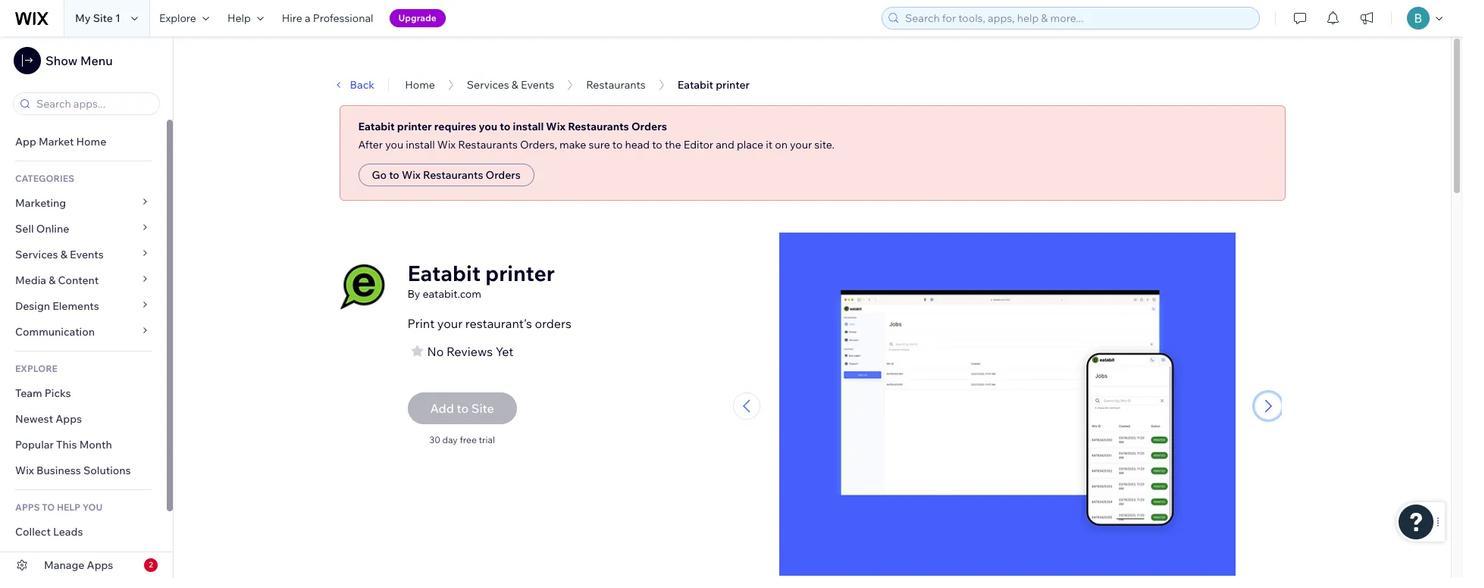 Task type: locate. For each thing, give the bounding box(es) containing it.
apps
[[56, 413, 82, 426], [87, 559, 113, 573]]

sell
[[15, 222, 34, 236]]

events up orders,
[[521, 78, 555, 92]]

free
[[460, 435, 477, 446]]

1 vertical spatial orders
[[486, 168, 521, 182]]

1 vertical spatial your
[[437, 316, 463, 331]]

eatabit.com inside eatabit printer by eatabit.com
[[423, 287, 482, 301]]

Search for tools, apps, help & more... field
[[901, 8, 1255, 29]]

0 horizontal spatial services
[[15, 248, 58, 262]]

events up media & content link
[[70, 248, 104, 262]]

eatabit inside button
[[678, 78, 714, 92]]

1 vertical spatial printer
[[397, 120, 432, 133]]

no reviews yet
[[427, 344, 514, 359]]

0 vertical spatial eatabit.com
[[290, 62, 349, 76]]

1 horizontal spatial orders
[[632, 120, 667, 133]]

0 horizontal spatial services & events
[[15, 248, 104, 262]]

printer inside the eatabit printer requires you to install wix restaurants orders after you install wix restaurants orders, make sure to head to the editor and place it on your site.
[[397, 120, 432, 133]]

leads
[[53, 526, 83, 539]]

2 horizontal spatial printer
[[716, 78, 750, 92]]

1 horizontal spatial &
[[60, 248, 67, 262]]

orders inside the eatabit printer requires you to install wix restaurants orders after you install wix restaurants orders, make sure to head to the editor and place it on your site.
[[632, 120, 667, 133]]

1 vertical spatial events
[[70, 248, 104, 262]]

eatabit.com up back button at the top of the page
[[290, 62, 349, 76]]

0 horizontal spatial your
[[437, 316, 463, 331]]

0 horizontal spatial services & events link
[[0, 242, 167, 268]]

media
[[15, 274, 46, 287]]

0 horizontal spatial printer
[[397, 120, 432, 133]]

1 horizontal spatial services & events
[[467, 78, 555, 92]]

wix right go
[[402, 168, 421, 182]]

1 horizontal spatial eatabit
[[408, 260, 481, 287]]

to right go
[[389, 168, 400, 182]]

0 vertical spatial &
[[512, 78, 519, 92]]

1 horizontal spatial install
[[513, 120, 544, 133]]

popular this month link
[[0, 432, 167, 458]]

printer left requires
[[397, 120, 432, 133]]

1 vertical spatial services & events
[[15, 248, 104, 262]]

1 vertical spatial eatabit
[[358, 120, 395, 133]]

0 vertical spatial your
[[790, 138, 812, 152]]

site.
[[815, 138, 835, 152]]

eatabit.com right the by
[[423, 287, 482, 301]]

you right requires
[[479, 120, 498, 133]]

collect leads
[[15, 526, 83, 539]]

0 vertical spatial install
[[513, 120, 544, 133]]

services & events link up orders,
[[467, 78, 555, 92]]

home right market
[[76, 135, 106, 149]]

wix business solutions
[[15, 464, 131, 478]]

collect leads link
[[0, 519, 167, 545]]

eatabit up editor
[[678, 78, 714, 92]]

0 vertical spatial printer
[[716, 78, 750, 92]]

services & events up orders,
[[467, 78, 555, 92]]

2 horizontal spatial eatabit
[[678, 78, 714, 92]]

my site 1
[[75, 11, 121, 25]]

a
[[305, 11, 311, 25]]

0 vertical spatial services & events link
[[467, 78, 555, 92]]

wix inside button
[[402, 168, 421, 182]]

1 vertical spatial &
[[60, 248, 67, 262]]

eatabit
[[678, 78, 714, 92], [358, 120, 395, 133], [408, 260, 481, 287]]

orders
[[632, 120, 667, 133], [486, 168, 521, 182]]

1 horizontal spatial printer
[[486, 260, 555, 287]]

home up requires
[[405, 78, 435, 92]]

after
[[358, 138, 383, 152]]

orders up the head
[[632, 120, 667, 133]]

printer inside button
[[716, 78, 750, 92]]

wix up make at the top
[[546, 120, 566, 133]]

0 vertical spatial you
[[479, 120, 498, 133]]

printer
[[716, 78, 750, 92], [397, 120, 432, 133], [486, 260, 555, 287]]

go to wix restaurants orders
[[372, 168, 521, 182]]

printer for eatabit printer
[[716, 78, 750, 92]]

communication
[[15, 325, 97, 339]]

apps right manage
[[87, 559, 113, 573]]

services up requires
[[467, 78, 509, 92]]

hire a professional
[[282, 11, 374, 25]]

services & events link up content
[[0, 242, 167, 268]]

marketing link
[[0, 190, 167, 216]]

install down requires
[[406, 138, 435, 152]]

to right sure
[[613, 138, 623, 152]]

newest apps link
[[0, 406, 167, 432]]

install up orders,
[[513, 120, 544, 133]]

0 vertical spatial services & events
[[467, 78, 555, 92]]

1 vertical spatial services
[[15, 248, 58, 262]]

restaurants
[[586, 78, 646, 92], [568, 120, 629, 133], [458, 138, 518, 152], [423, 168, 483, 182]]

manage
[[44, 559, 84, 573]]

0 horizontal spatial &
[[49, 274, 56, 287]]

my
[[75, 11, 91, 25]]

events inside sidebar element
[[70, 248, 104, 262]]

eatabit printer requires you to install wix restaurants orders after you install wix restaurants orders, make sure to head to the editor and place it on your site.
[[358, 120, 835, 152]]

your right on
[[790, 138, 812, 152]]

eatabit up after
[[358, 120, 395, 133]]

sure
[[589, 138, 610, 152]]

2
[[149, 560, 153, 570]]

team picks
[[15, 387, 71, 400]]

you
[[479, 120, 498, 133], [385, 138, 404, 152]]

printer inside eatabit printer by eatabit.com
[[486, 260, 555, 287]]

& for the left services & events link
[[60, 248, 67, 262]]

you
[[82, 502, 103, 513]]

1 horizontal spatial services
[[467, 78, 509, 92]]

orders down orders,
[[486, 168, 521, 182]]

& inside services & events link
[[60, 248, 67, 262]]

0 vertical spatial events
[[521, 78, 555, 92]]

30
[[429, 435, 440, 446]]

eatabit printer button
[[670, 74, 758, 96]]

hire a professional link
[[273, 0, 383, 36]]

and
[[716, 138, 735, 152]]

explore
[[15, 363, 58, 375]]

& inside media & content link
[[49, 274, 56, 287]]

0 horizontal spatial events
[[70, 248, 104, 262]]

restaurant's
[[465, 316, 532, 331]]

1 horizontal spatial your
[[790, 138, 812, 152]]

wix business solutions link
[[0, 458, 167, 484]]

to inside button
[[389, 168, 400, 182]]

Search apps... field
[[32, 93, 155, 115]]

wix inside sidebar element
[[15, 464, 34, 478]]

1 vertical spatial eatabit.com
[[423, 287, 482, 301]]

services
[[467, 78, 509, 92], [15, 248, 58, 262]]

home link
[[405, 78, 435, 92]]

eatabit for eatabit printer
[[678, 78, 714, 92]]

& for media & content link
[[49, 274, 56, 287]]

2 vertical spatial &
[[49, 274, 56, 287]]

newest apps
[[15, 413, 82, 426]]

help
[[227, 11, 251, 25]]

requires
[[434, 120, 477, 133]]

your right print
[[437, 316, 463, 331]]

apps for newest apps
[[56, 413, 82, 426]]

go
[[372, 168, 387, 182]]

orders inside button
[[486, 168, 521, 182]]

30 day free trial
[[429, 435, 495, 446]]

team
[[15, 387, 42, 400]]

0 horizontal spatial eatabit
[[358, 120, 395, 133]]

eatabit inside eatabit printer by eatabit.com
[[408, 260, 481, 287]]

0 vertical spatial apps
[[56, 413, 82, 426]]

0 vertical spatial services
[[467, 78, 509, 92]]

printer for eatabit printer by eatabit.com
[[486, 260, 555, 287]]

0 vertical spatial orders
[[632, 120, 667, 133]]

content
[[58, 274, 99, 287]]

printer up and
[[716, 78, 750, 92]]

wix
[[546, 120, 566, 133], [437, 138, 456, 152], [402, 168, 421, 182], [15, 464, 34, 478]]

services inside sidebar element
[[15, 248, 58, 262]]

apps up this
[[56, 413, 82, 426]]

print
[[408, 316, 435, 331]]

sidebar element
[[0, 36, 174, 579]]

eatabit up the by
[[408, 260, 481, 287]]

&
[[512, 78, 519, 92], [60, 248, 67, 262], [49, 274, 56, 287]]

0 horizontal spatial orders
[[486, 168, 521, 182]]

site
[[93, 11, 113, 25]]

1 horizontal spatial eatabit.com
[[423, 287, 482, 301]]

editor
[[684, 138, 714, 152]]

no
[[427, 344, 444, 359]]

wix down 'popular'
[[15, 464, 34, 478]]

1 vertical spatial home
[[76, 135, 106, 149]]

0 horizontal spatial home
[[76, 135, 106, 149]]

1 horizontal spatial services & events link
[[467, 78, 555, 92]]

1 vertical spatial services & events link
[[0, 242, 167, 268]]

2 vertical spatial eatabit
[[408, 260, 481, 287]]

services & events up media & content on the top of page
[[15, 248, 104, 262]]

2 vertical spatial printer
[[486, 260, 555, 287]]

1 vertical spatial you
[[385, 138, 404, 152]]

home
[[405, 78, 435, 92], [76, 135, 106, 149]]

eatabit printer logo image
[[339, 265, 385, 310]]

1 horizontal spatial apps
[[87, 559, 113, 573]]

1 horizontal spatial events
[[521, 78, 555, 92]]

upgrade button
[[389, 9, 446, 27]]

0 vertical spatial home
[[405, 78, 435, 92]]

eatabit inside the eatabit printer requires you to install wix restaurants orders after you install wix restaurants orders, make sure to head to the editor and place it on your site.
[[358, 120, 395, 133]]

communication link
[[0, 319, 167, 345]]

this
[[56, 438, 77, 452]]

0 horizontal spatial apps
[[56, 413, 82, 426]]

0 vertical spatial eatabit
[[678, 78, 714, 92]]

2 horizontal spatial &
[[512, 78, 519, 92]]

printer up restaurant's
[[486, 260, 555, 287]]

1 horizontal spatial home
[[405, 78, 435, 92]]

services down sell online
[[15, 248, 58, 262]]

you right after
[[385, 138, 404, 152]]

1 vertical spatial apps
[[87, 559, 113, 573]]

picks
[[45, 387, 71, 400]]

marketing
[[15, 196, 66, 210]]

analyze traffic link
[[0, 545, 167, 571]]

head
[[625, 138, 650, 152]]

1 vertical spatial install
[[406, 138, 435, 152]]

design elements
[[15, 300, 99, 313]]



Task type: describe. For each thing, give the bounding box(es) containing it.
popular
[[15, 438, 54, 452]]

app market home
[[15, 135, 106, 149]]

app market home link
[[0, 129, 167, 155]]

sell online link
[[0, 216, 167, 242]]

apps
[[15, 502, 40, 513]]

your inside the eatabit printer requires you to install wix restaurants orders after you install wix restaurants orders, make sure to head to the editor and place it on your site.
[[790, 138, 812, 152]]

design
[[15, 300, 50, 313]]

place
[[737, 138, 764, 152]]

hire
[[282, 11, 302, 25]]

professional
[[313, 11, 374, 25]]

to right requires
[[500, 120, 511, 133]]

eatabit printer
[[678, 78, 750, 92]]

show menu
[[46, 53, 113, 68]]

apps to help you
[[15, 502, 103, 513]]

team picks link
[[0, 381, 167, 406]]

back
[[350, 78, 375, 92]]

to
[[42, 502, 55, 513]]

popular this month
[[15, 438, 112, 452]]

go to wix restaurants orders button
[[358, 164, 534, 187]]

design elements link
[[0, 293, 167, 319]]

explore
[[159, 11, 196, 25]]

0 horizontal spatial install
[[406, 138, 435, 152]]

help button
[[218, 0, 273, 36]]

print your restaurant's orders
[[408, 316, 572, 331]]

eatabit for eatabit printer requires you to install wix restaurants orders after you install wix restaurants orders, make sure to head to the editor and place it on your site.
[[358, 120, 395, 133]]

collect
[[15, 526, 51, 539]]

on
[[775, 138, 788, 152]]

analyze traffic
[[15, 551, 89, 565]]

back button
[[332, 78, 375, 92]]

eatabit for eatabit printer by eatabit.com
[[408, 260, 481, 287]]

newest
[[15, 413, 53, 426]]

it
[[766, 138, 773, 152]]

app
[[15, 135, 36, 149]]

by
[[408, 287, 420, 301]]

eatabit printer by eatabit.com
[[408, 260, 555, 301]]

services & events inside sidebar element
[[15, 248, 104, 262]]

business
[[36, 464, 81, 478]]

traffic
[[57, 551, 89, 565]]

analyze
[[15, 551, 55, 565]]

month
[[79, 438, 112, 452]]

apps for manage apps
[[87, 559, 113, 573]]

market
[[39, 135, 74, 149]]

to left the
[[652, 138, 663, 152]]

show
[[46, 53, 78, 68]]

printer for eatabit printer requires you to install wix restaurants orders after you install wix restaurants orders, make sure to head to the editor and place it on your site.
[[397, 120, 432, 133]]

1
[[115, 11, 121, 25]]

restaurants inside button
[[423, 168, 483, 182]]

make
[[560, 138, 587, 152]]

0 horizontal spatial eatabit.com
[[290, 62, 349, 76]]

categories
[[15, 173, 74, 184]]

media & content
[[15, 274, 99, 287]]

manage apps
[[44, 559, 113, 573]]

orders,
[[520, 138, 557, 152]]

restaurants link
[[586, 78, 646, 92]]

eatabit printer preview 0 image
[[780, 233, 1236, 579]]

1 horizontal spatial you
[[479, 120, 498, 133]]

online
[[36, 222, 69, 236]]

solutions
[[83, 464, 131, 478]]

home inside 'link'
[[76, 135, 106, 149]]

upgrade
[[399, 12, 437, 24]]

elements
[[52, 300, 99, 313]]

show menu button
[[14, 47, 113, 74]]

0 horizontal spatial you
[[385, 138, 404, 152]]

wix down requires
[[437, 138, 456, 152]]

menu
[[80, 53, 113, 68]]

day
[[443, 435, 458, 446]]

yet
[[496, 344, 514, 359]]

orders
[[535, 316, 572, 331]]

trial
[[479, 435, 495, 446]]

the
[[665, 138, 681, 152]]

reviews
[[447, 344, 493, 359]]

media & content link
[[0, 268, 167, 293]]



Task type: vqa. For each thing, say whether or not it's contained in the screenshot.
SITE & APP
no



